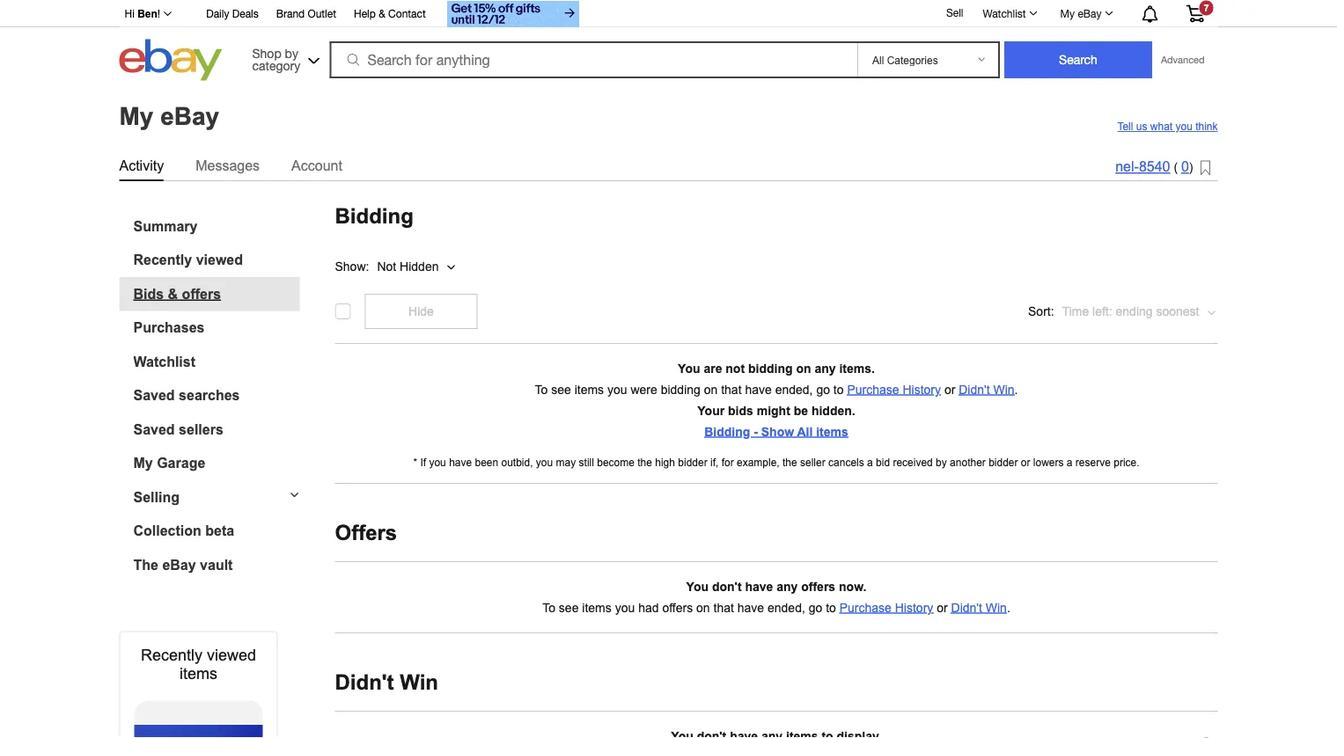 Task type: locate. For each thing, give the bounding box(es) containing it.
to
[[834, 383, 844, 397], [826, 601, 836, 615]]

hidden.
[[812, 404, 856, 418]]

hide
[[409, 305, 434, 318]]

bidding
[[749, 362, 793, 376], [661, 383, 701, 397]]

shop by category banner
[[115, 0, 1218, 85]]

items inside recently viewed items
[[180, 665, 218, 683]]

1 vertical spatial ended,
[[768, 601, 806, 615]]

you left were
[[608, 383, 628, 397]]

for
[[722, 457, 734, 469]]

messages
[[196, 158, 260, 173]]

if
[[420, 457, 426, 469]]

!
[[157, 8, 160, 20]]

you for don't
[[687, 580, 709, 594]]

left:
[[1093, 305, 1113, 318]]

0 vertical spatial that
[[721, 383, 742, 397]]

by left another
[[936, 457, 947, 469]]

lowers
[[1034, 457, 1064, 469]]

None submit
[[1005, 41, 1153, 78]]

1 saved from the top
[[133, 388, 175, 404]]

1 vertical spatial bidding
[[661, 383, 701, 397]]

.
[[1015, 383, 1018, 397], [1007, 601, 1011, 615]]

you left think
[[1176, 121, 1193, 133]]

0 vertical spatial by
[[285, 46, 298, 60]]

1 vertical spatial any
[[777, 580, 798, 594]]

think
[[1196, 121, 1218, 133]]

saved up my garage
[[133, 422, 175, 438]]

watchlist down purchases
[[133, 354, 196, 370]]

watchlist right 'sell'
[[983, 7, 1026, 19]]

1 vertical spatial bidding
[[705, 425, 751, 439]]

sell link
[[939, 6, 972, 19]]

didn't inside you are not bidding on any items. to see items you were bidding on that have ended, go to purchase history or didn't win . your bids might be hidden. bidding - show all items
[[959, 383, 990, 397]]

that down don't
[[714, 601, 734, 615]]

watchlist link right 'sell'
[[974, 3, 1046, 24]]

beta
[[205, 524, 234, 539]]

by
[[285, 46, 298, 60], [936, 457, 947, 469]]

0 vertical spatial ended,
[[776, 383, 813, 397]]

0 vertical spatial ebay
[[1078, 7, 1102, 19]]

sort:
[[1029, 305, 1055, 318]]

viewed for recently viewed items
[[207, 647, 256, 665]]

purchase history link down the 'now.'
[[840, 601, 934, 615]]

1 horizontal spatial offers
[[663, 601, 693, 615]]

0 horizontal spatial my ebay
[[119, 102, 219, 130]]

0 vertical spatial viewed
[[196, 252, 243, 268]]

see up the "may"
[[551, 383, 571, 397]]

items inside you don't have any offers now. to see items you had offers on that have ended, go to purchase history or didn't win .
[[582, 601, 612, 615]]

purchases link
[[133, 320, 300, 336]]

1 vertical spatial &
[[168, 286, 178, 302]]

summary link
[[133, 218, 300, 235]]

0 vertical spatial bidding
[[749, 362, 793, 376]]

bids & offers
[[133, 286, 221, 302]]

you
[[678, 362, 701, 376], [687, 580, 709, 594]]

watchlist link
[[974, 3, 1046, 24], [133, 354, 300, 370]]

1 vertical spatial see
[[559, 601, 579, 615]]

1 vertical spatial that
[[714, 601, 734, 615]]

my ebay main content
[[7, 85, 1331, 739]]

bidding right not
[[749, 362, 793, 376]]

or inside you don't have any offers now. to see items you had offers on that have ended, go to purchase history or didn't win .
[[937, 601, 948, 615]]

my ebay
[[1061, 7, 1102, 19], [119, 102, 219, 130]]

0 vertical spatial watchlist
[[983, 7, 1026, 19]]

a left bid
[[867, 457, 873, 469]]

a
[[867, 457, 873, 469], [1067, 457, 1073, 469]]

recently viewed items
[[141, 647, 256, 683]]

1 horizontal spatial by
[[936, 457, 947, 469]]

bidding up not
[[335, 205, 414, 228]]

you are not bidding on any items. to see items you were bidding on that have ended, go to purchase history or didn't win . your bids might be hidden. bidding - show all items
[[535, 362, 1018, 439]]

that
[[721, 383, 742, 397], [714, 601, 734, 615]]

0 vertical spatial history
[[903, 383, 941, 397]]

be
[[794, 404, 808, 418]]

recently
[[133, 252, 192, 268], [141, 647, 203, 665]]

1 vertical spatial my ebay
[[119, 102, 219, 130]]

or
[[945, 383, 956, 397], [1021, 457, 1031, 469], [937, 601, 948, 615]]

2 vertical spatial or
[[937, 601, 948, 615]]

you inside you are not bidding on any items. to see items you were bidding on that have ended, go to purchase history or didn't win . your bids might be hidden. bidding - show all items
[[678, 362, 701, 376]]

any left items.
[[815, 362, 836, 376]]

1 vertical spatial history
[[895, 601, 934, 615]]

my ebay inside main content
[[119, 102, 219, 130]]

brand outlet
[[276, 7, 336, 20]]

another
[[950, 457, 986, 469]]

0 vertical spatial to
[[535, 383, 548, 397]]

1 vertical spatial saved
[[133, 422, 175, 438]]

1 horizontal spatial the
[[783, 457, 798, 469]]

1 horizontal spatial .
[[1015, 383, 1018, 397]]

bidder right another
[[989, 457, 1018, 469]]

2 vertical spatial on
[[697, 601, 710, 615]]

0 horizontal spatial watchlist
[[133, 354, 196, 370]]

have up might
[[745, 383, 772, 397]]

0 horizontal spatial .
[[1007, 601, 1011, 615]]

1 bidder from the left
[[678, 457, 708, 469]]

time
[[1063, 305, 1090, 318]]

bidding right were
[[661, 383, 701, 397]]

watchlist inside 'account' navigation
[[983, 7, 1026, 19]]

& right help
[[379, 7, 386, 20]]

viewed inside recently viewed items
[[207, 647, 256, 665]]

that down not
[[721, 383, 742, 397]]

0 horizontal spatial bidding
[[335, 205, 414, 228]]

ended, inside you don't have any offers now. to see items you had offers on that have ended, go to purchase history or didn't win .
[[768, 601, 806, 615]]

recently inside recently viewed items
[[141, 647, 203, 665]]

the left seller
[[783, 457, 798, 469]]

0 horizontal spatial bidding
[[661, 383, 701, 397]]

0 horizontal spatial the
[[638, 457, 652, 469]]

0 vertical spatial go
[[817, 383, 830, 397]]

0 link
[[1182, 159, 1190, 175]]

saved up saved sellers
[[133, 388, 175, 404]]

purchase
[[848, 383, 900, 397], [840, 601, 892, 615]]

any right don't
[[777, 580, 798, 594]]

any
[[815, 362, 836, 376], [777, 580, 798, 594]]

watchlist for the topmost watchlist link
[[983, 7, 1026, 19]]

account
[[292, 158, 342, 173]]

0 vertical spatial my ebay
[[1061, 7, 1102, 19]]

account link
[[292, 154, 342, 177]]

my
[[1061, 7, 1075, 19], [119, 102, 154, 130], [133, 456, 153, 472]]

1 vertical spatial offers
[[802, 580, 836, 594]]

0 vertical spatial didn't
[[959, 383, 990, 397]]

purchase history link
[[848, 383, 941, 397], [840, 601, 934, 615]]

bidder left if,
[[678, 457, 708, 469]]

any inside you are not bidding on any items. to see items you were bidding on that have ended, go to purchase history or didn't win . your bids might be hidden. bidding - show all items
[[815, 362, 836, 376]]

you left are
[[678, 362, 701, 376]]

1 vertical spatial watchlist
[[133, 354, 196, 370]]

1 vertical spatial viewed
[[207, 647, 256, 665]]

2 horizontal spatial offers
[[802, 580, 836, 594]]

0 vertical spatial my
[[1061, 7, 1075, 19]]

1 horizontal spatial &
[[379, 7, 386, 20]]

1 horizontal spatial bidder
[[989, 457, 1018, 469]]

0 horizontal spatial a
[[867, 457, 873, 469]]

1 horizontal spatial a
[[1067, 457, 1073, 469]]

shop by category button
[[244, 39, 324, 77]]

0 vertical spatial win
[[994, 383, 1015, 397]]

you inside you don't have any offers now. to see items you had offers on that have ended, go to purchase history or didn't win .
[[687, 580, 709, 594]]

1 vertical spatial purchase history link
[[840, 601, 934, 615]]

&
[[379, 7, 386, 20], [168, 286, 178, 302]]

1 vertical spatial recently
[[141, 647, 203, 665]]

the ebay vault
[[133, 557, 233, 573]]

0 horizontal spatial by
[[285, 46, 298, 60]]

not
[[377, 260, 396, 273]]

watchlist
[[983, 7, 1026, 19], [133, 354, 196, 370]]

0 vertical spatial you
[[678, 362, 701, 376]]

the
[[133, 557, 158, 573]]

0 vertical spatial recently
[[133, 252, 192, 268]]

didn't inside you don't have any offers now. to see items you had offers on that have ended, go to purchase history or didn't win .
[[952, 601, 983, 615]]

to inside you are not bidding on any items. to see items you were bidding on that have ended, go to purchase history or didn't win . your bids might be hidden. bidding - show all items
[[834, 383, 844, 397]]

recently inside recently viewed link
[[133, 252, 192, 268]]

hi ben !
[[125, 8, 160, 20]]

1 vertical spatial didn't win link
[[952, 601, 1007, 615]]

show
[[762, 425, 794, 439]]

0 vertical spatial to
[[834, 383, 844, 397]]

0 horizontal spatial &
[[168, 286, 178, 302]]

you left don't
[[687, 580, 709, 594]]

help
[[354, 7, 376, 20]]

1 vertical spatial .
[[1007, 601, 1011, 615]]

history inside you are not bidding on any items. to see items you were bidding on that have ended, go to purchase history or didn't win . your bids might be hidden. bidding - show all items
[[903, 383, 941, 397]]

& inside 'account' navigation
[[379, 7, 386, 20]]

you left had
[[615, 601, 635, 615]]

ebay inside 'account' navigation
[[1078, 7, 1102, 19]]

& inside my ebay main content
[[168, 286, 178, 302]]

purchase history link down items.
[[848, 383, 941, 397]]

0 horizontal spatial bidder
[[678, 457, 708, 469]]

bidding down the bids
[[705, 425, 751, 439]]

purchase down the 'now.'
[[840, 601, 892, 615]]

on right had
[[697, 601, 710, 615]]

offers right had
[[663, 601, 693, 615]]

offers left the 'now.'
[[802, 580, 836, 594]]

shop by category
[[252, 46, 300, 73]]

2 saved from the top
[[133, 422, 175, 438]]

didn't win link for you don't have any offers now.
[[952, 601, 1007, 615]]

you inside you don't have any offers now. to see items you had offers on that have ended, go to purchase history or didn't win .
[[615, 601, 635, 615]]

watchlist link down purchases link
[[133, 354, 300, 370]]

2 vertical spatial ebay
[[162, 557, 196, 573]]

offers down recently viewed on the left of the page
[[182, 286, 221, 302]]

may
[[556, 457, 576, 469]]

bidding inside you are not bidding on any items. to see items you were bidding on that have ended, go to purchase history or didn't win . your bids might be hidden. bidding - show all items
[[705, 425, 751, 439]]

1 vertical spatial to
[[826, 601, 836, 615]]

1 a from the left
[[867, 457, 873, 469]]

you left the "may"
[[536, 457, 553, 469]]

0 vertical spatial purchase
[[848, 383, 900, 397]]

my ebay link
[[1051, 3, 1121, 24]]

not
[[726, 362, 745, 376]]

or inside you are not bidding on any items. to see items you were bidding on that have ended, go to purchase history or didn't win . your bids might be hidden. bidding - show all items
[[945, 383, 956, 397]]

1 vertical spatial my
[[119, 102, 154, 130]]

nel-8540 ( 0 )
[[1116, 159, 1194, 175]]

2 vertical spatial my
[[133, 456, 153, 472]]

watchlist inside my ebay main content
[[133, 354, 196, 370]]

0 vertical spatial didn't win link
[[959, 383, 1015, 397]]

0 vertical spatial watchlist link
[[974, 3, 1046, 24]]

you
[[1176, 121, 1193, 133], [608, 383, 628, 397], [429, 457, 446, 469], [536, 457, 553, 469], [615, 601, 635, 615]]

have
[[745, 383, 772, 397], [449, 457, 472, 469], [745, 580, 774, 594], [738, 601, 764, 615]]

1 horizontal spatial my ebay
[[1061, 7, 1102, 19]]

soonest
[[1157, 305, 1200, 318]]

1 vertical spatial watchlist link
[[133, 354, 300, 370]]

1 vertical spatial you
[[687, 580, 709, 594]]

the left high
[[638, 457, 652, 469]]

history
[[903, 383, 941, 397], [895, 601, 934, 615]]

my ebay inside 'account' navigation
[[1061, 7, 1102, 19]]

any inside you don't have any offers now. to see items you had offers on that have ended, go to purchase history or didn't win .
[[777, 580, 798, 594]]

1 horizontal spatial bidding
[[705, 425, 751, 439]]

hidden
[[400, 260, 439, 273]]

my garage
[[133, 456, 205, 472]]

to inside you don't have any offers now. to see items you had offers on that have ended, go to purchase history or didn't win .
[[543, 601, 556, 615]]

1 horizontal spatial any
[[815, 362, 836, 376]]

1 vertical spatial go
[[809, 601, 823, 615]]

1 vertical spatial didn't
[[952, 601, 983, 615]]

1 horizontal spatial watchlist link
[[974, 3, 1046, 24]]

saved searches
[[133, 388, 240, 404]]

see inside you don't have any offers now. to see items you had offers on that have ended, go to purchase history or didn't win .
[[559, 601, 579, 615]]

1 vertical spatial win
[[986, 601, 1007, 615]]

saved for saved searches
[[133, 388, 175, 404]]

deals
[[232, 7, 259, 20]]

1 vertical spatial purchase
[[840, 601, 892, 615]]

purchase down items.
[[848, 383, 900, 397]]

on up your
[[704, 383, 718, 397]]

see left had
[[559, 601, 579, 615]]

1 vertical spatial to
[[543, 601, 556, 615]]

0 horizontal spatial any
[[777, 580, 798, 594]]

1 vertical spatial by
[[936, 457, 947, 469]]

0 vertical spatial .
[[1015, 383, 1018, 397]]

0 vertical spatial &
[[379, 7, 386, 20]]

saved for saved sellers
[[133, 422, 175, 438]]

saved sellers link
[[133, 422, 300, 438]]

you inside you are not bidding on any items. to see items you were bidding on that have ended, go to purchase history or didn't win . your bids might be hidden. bidding - show all items
[[608, 383, 628, 397]]

vault
[[200, 557, 233, 573]]

0 vertical spatial offers
[[182, 286, 221, 302]]

0 horizontal spatial offers
[[182, 286, 221, 302]]

0 vertical spatial see
[[551, 383, 571, 397]]

by right shop
[[285, 46, 298, 60]]

a right lowers
[[1067, 457, 1073, 469]]

0 vertical spatial any
[[815, 362, 836, 376]]

received
[[893, 457, 933, 469]]

0 vertical spatial or
[[945, 383, 956, 397]]

0 vertical spatial saved
[[133, 388, 175, 404]]

ended,
[[776, 383, 813, 397], [768, 601, 806, 615]]

0 vertical spatial purchase history link
[[848, 383, 941, 397]]

my inside 'account' navigation
[[1061, 7, 1075, 19]]

& right "bids"
[[168, 286, 178, 302]]

on up be
[[796, 362, 812, 376]]

1 the from the left
[[638, 457, 652, 469]]

1 horizontal spatial watchlist
[[983, 7, 1026, 19]]



Task type: describe. For each thing, give the bounding box(es) containing it.
ended, inside you are not bidding on any items. to see items you were bidding on that have ended, go to purchase history or didn't win . your bids might be hidden. bidding - show all items
[[776, 383, 813, 397]]

1 horizontal spatial bidding
[[749, 362, 793, 376]]

1 vertical spatial or
[[1021, 457, 1031, 469]]

ending
[[1116, 305, 1153, 318]]

by inside my ebay main content
[[936, 457, 947, 469]]

recently viewed
[[133, 252, 243, 268]]

none submit inside shop by category banner
[[1005, 41, 1153, 78]]

still
[[579, 457, 594, 469]]

my for my garage link
[[133, 456, 153, 472]]

on inside you don't have any offers now. to see items you had offers on that have ended, go to purchase history or didn't win .
[[697, 601, 710, 615]]

by inside shop by category
[[285, 46, 298, 60]]

bidding - show all items link
[[705, 425, 849, 439]]

help & contact
[[354, 7, 426, 20]]

account navigation
[[115, 0, 1218, 30]]

the ebay vault link
[[133, 557, 300, 574]]

activity link
[[119, 154, 164, 177]]

win inside you are not bidding on any items. to see items you were bidding on that have ended, go to purchase history or didn't win . your bids might be hidden. bidding - show all items
[[994, 383, 1015, 397]]

saved sellers
[[133, 422, 224, 438]]

Search for anything text field
[[332, 43, 854, 77]]

high
[[655, 457, 675, 469]]

your
[[698, 404, 725, 418]]

recently for recently viewed
[[133, 252, 192, 268]]

ebay for the ebay vault link
[[162, 557, 196, 573]]

& for help
[[379, 7, 386, 20]]

0 horizontal spatial watchlist link
[[133, 354, 300, 370]]

brand
[[276, 7, 305, 20]]

don't
[[712, 580, 742, 594]]

not hidden button
[[376, 245, 475, 280]]

bid
[[876, 457, 890, 469]]

outlet
[[308, 7, 336, 20]]

nel-
[[1116, 159, 1139, 175]]

have right don't
[[745, 580, 774, 594]]

category
[[252, 58, 300, 73]]

7
[[1204, 2, 1210, 13]]

2 vertical spatial win
[[400, 671, 439, 695]]

had
[[639, 601, 659, 615]]

selling
[[133, 490, 180, 505]]

if,
[[711, 457, 719, 469]]

go inside you don't have any offers now. to see items you had offers on that have ended, go to purchase history or didn't win .
[[809, 601, 823, 615]]

reserve
[[1076, 457, 1111, 469]]

0 vertical spatial bidding
[[335, 205, 414, 228]]

(
[[1174, 161, 1178, 174]]

now.
[[839, 580, 867, 594]]

tell
[[1118, 121, 1134, 133]]

didn't win
[[335, 671, 439, 695]]

* if you have been outbid, you may still become the high bidder if, for example, the seller cancels a bid received by another bidder or lowers a reserve price.
[[413, 457, 1140, 469]]

bids
[[728, 404, 754, 418]]

outbid,
[[502, 457, 533, 469]]

ebay for my ebay link
[[1078, 7, 1102, 19]]

purchase inside you don't have any offers now. to see items you had offers on that have ended, go to purchase history or didn't win .
[[840, 601, 892, 615]]

watchlist for the left watchlist link
[[133, 354, 196, 370]]

1 vertical spatial on
[[704, 383, 718, 397]]

1 vertical spatial ebay
[[160, 102, 219, 130]]

make this page your my ebay homepage image
[[1201, 160, 1211, 177]]

were
[[631, 383, 658, 397]]

are
[[704, 362, 723, 376]]

didn't win link for you are not bidding on any items.
[[959, 383, 1015, 397]]

help & contact link
[[354, 5, 426, 24]]

. inside you don't have any offers now. to see items you had offers on that have ended, go to purchase history or didn't win .
[[1007, 601, 1011, 615]]

8540
[[1139, 159, 1171, 175]]

that inside you don't have any offers now. to see items you had offers on that have ended, go to purchase history or didn't win .
[[714, 601, 734, 615]]

messages link
[[196, 154, 260, 177]]

have left been
[[449, 457, 472, 469]]

contact
[[388, 7, 426, 20]]

summary
[[133, 218, 198, 234]]

2 bidder from the left
[[989, 457, 1018, 469]]

2 vertical spatial didn't
[[335, 671, 394, 695]]

garage
[[157, 456, 205, 472]]

saved searches link
[[133, 388, 300, 404]]

bids & offers link
[[133, 286, 300, 303]]

advanced
[[1162, 54, 1205, 66]]

0 vertical spatial on
[[796, 362, 812, 376]]

cancels
[[829, 457, 865, 469]]

time left: ending soonest button
[[1062, 294, 1218, 329]]

collection beta link
[[133, 524, 300, 540]]

ben
[[138, 8, 157, 20]]

sellers
[[179, 422, 224, 438]]

offers
[[335, 522, 397, 545]]

advanced link
[[1153, 42, 1214, 77]]

daily
[[206, 7, 229, 20]]

bids
[[133, 286, 164, 302]]

to inside you don't have any offers now. to see items you had offers on that have ended, go to purchase history or didn't win .
[[826, 601, 836, 615]]

2 the from the left
[[783, 457, 798, 469]]

you for are
[[678, 362, 701, 376]]

been
[[475, 457, 499, 469]]

show:
[[335, 260, 369, 273]]

collection
[[133, 524, 202, 539]]

collection beta
[[133, 524, 234, 539]]

purchase inside you are not bidding on any items. to see items you were bidding on that have ended, go to purchase history or didn't win . your bids might be hidden. bidding - show all items
[[848, 383, 900, 397]]

selling button
[[119, 490, 300, 506]]

brand outlet link
[[276, 5, 336, 24]]

get an extra 15% off image
[[447, 1, 579, 27]]

win inside you don't have any offers now. to see items you had offers on that have ended, go to purchase history or didn't win .
[[986, 601, 1007, 615]]

2 vertical spatial offers
[[663, 601, 693, 615]]

7 link
[[1176, 0, 1216, 25]]

hi
[[125, 8, 135, 20]]

nel-8540 link
[[1116, 159, 1171, 175]]

hide button
[[365, 294, 478, 329]]

searches
[[179, 388, 240, 404]]

-
[[754, 425, 758, 439]]

& for bids
[[168, 286, 178, 302]]

my for my ebay link
[[1061, 7, 1075, 19]]

have inside you are not bidding on any items. to see items you were bidding on that have ended, go to purchase history or didn't win . your bids might be hidden. bidding - show all items
[[745, 383, 772, 397]]

might
[[757, 404, 791, 418]]

)
[[1190, 161, 1194, 174]]

. inside you are not bidding on any items. to see items you were bidding on that have ended, go to purchase history or didn't win . your bids might be hidden. bidding - show all items
[[1015, 383, 1018, 397]]

shop
[[252, 46, 282, 60]]

history inside you don't have any offers now. to see items you had offers on that have ended, go to purchase history or didn't win .
[[895, 601, 934, 615]]

tell us what you think link
[[1118, 121, 1218, 133]]

to inside you are not bidding on any items. to see items you were bidding on that have ended, go to purchase history or didn't win . your bids might be hidden. bidding - show all items
[[535, 383, 548, 397]]

see inside you are not bidding on any items. to see items you were bidding on that have ended, go to purchase history or didn't win . your bids might be hidden. bidding - show all items
[[551, 383, 571, 397]]

items.
[[840, 362, 875, 376]]

recently for recently viewed items
[[141, 647, 203, 665]]

that inside you are not bidding on any items. to see items you were bidding on that have ended, go to purchase history or didn't win . your bids might be hidden. bidding - show all items
[[721, 383, 742, 397]]

purchase history link for you are not bidding on any items.
[[848, 383, 941, 397]]

you don't have any offers now. to see items you had offers on that have ended, go to purchase history or didn't win .
[[543, 580, 1011, 615]]

us
[[1137, 121, 1148, 133]]

example,
[[737, 457, 780, 469]]

go inside you are not bidding on any items. to see items you were bidding on that have ended, go to purchase history or didn't win . your bids might be hidden. bidding - show all items
[[817, 383, 830, 397]]

viewed for recently viewed
[[196, 252, 243, 268]]

purchase history link for you don't have any offers now.
[[840, 601, 934, 615]]

sort: time left: ending soonest
[[1029, 305, 1200, 318]]

have down don't
[[738, 601, 764, 615]]

become
[[597, 457, 635, 469]]

purchases
[[133, 320, 205, 336]]

you right if
[[429, 457, 446, 469]]

sell
[[947, 6, 964, 19]]

my garage link
[[133, 456, 300, 472]]

2 a from the left
[[1067, 457, 1073, 469]]



Task type: vqa. For each thing, say whether or not it's contained in the screenshot.
the leftmost yourself
no



